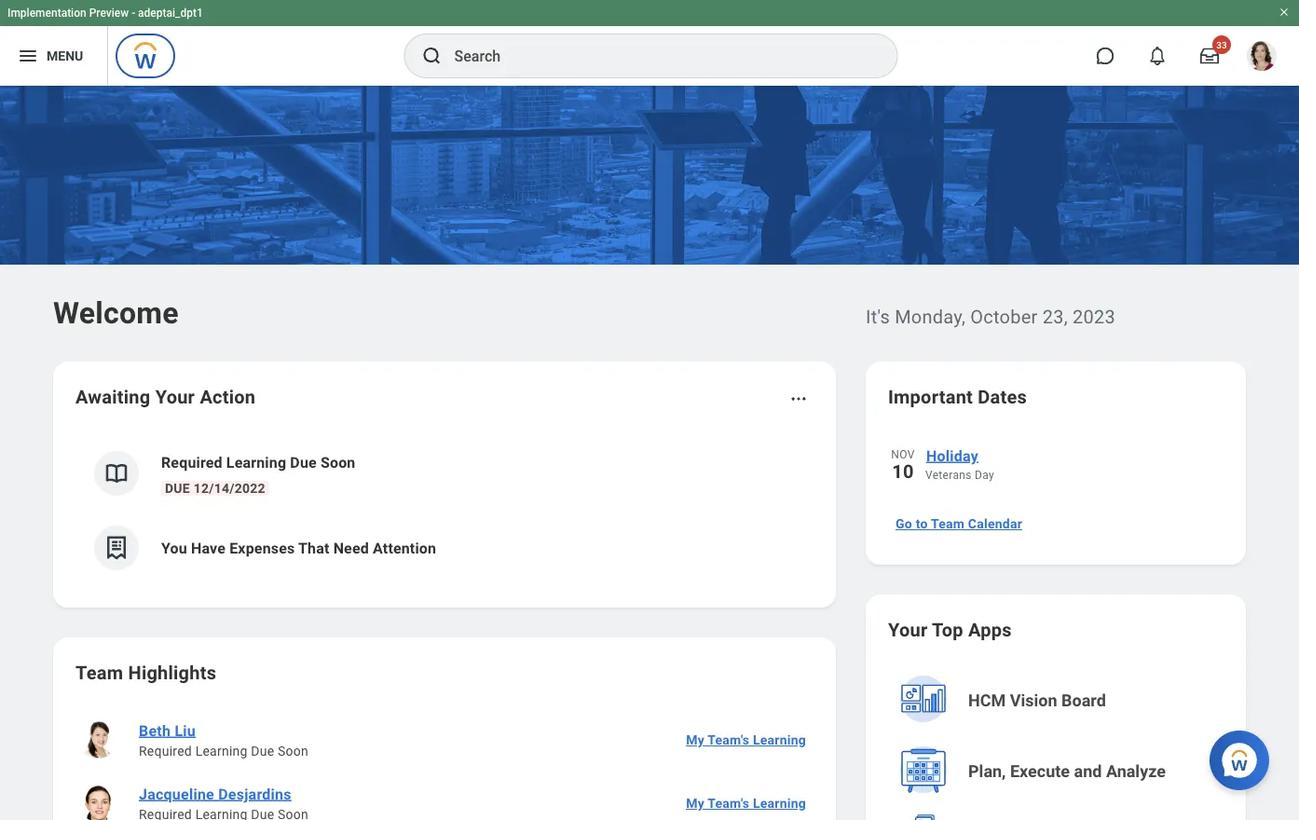 Task type: locate. For each thing, give the bounding box(es) containing it.
0 vertical spatial your
[[155, 386, 195, 408]]

team
[[931, 516, 965, 531], [75, 662, 123, 684]]

nov 10
[[891, 448, 915, 482]]

highlights
[[128, 662, 216, 684]]

1 vertical spatial my
[[686, 796, 704, 811]]

team's for beth liu
[[708, 732, 749, 748]]

top
[[932, 619, 963, 641]]

required down beth liu button
[[139, 743, 192, 759]]

required
[[161, 453, 222, 471], [139, 743, 192, 759]]

your
[[155, 386, 195, 408], [888, 619, 928, 641]]

due left '12/14/2022'
[[165, 480, 190, 496]]

jacqueline desjardins
[[139, 785, 291, 803]]

due for learning
[[165, 480, 190, 496]]

1 vertical spatial team's
[[708, 796, 749, 811]]

-
[[132, 7, 135, 20]]

you have expenses that need attention
[[161, 539, 436, 557]]

0 vertical spatial required
[[161, 453, 222, 471]]

2 my from the top
[[686, 796, 704, 811]]

1 horizontal spatial due
[[251, 743, 274, 759]]

profile logan mcneil image
[[1247, 41, 1277, 75]]

awaiting
[[75, 386, 150, 408]]

0 vertical spatial soon
[[321, 453, 356, 471]]

1 vertical spatial team
[[75, 662, 123, 684]]

0 vertical spatial my team's learning button
[[679, 721, 814, 759]]

your left "top"
[[888, 619, 928, 641]]

1 my from the top
[[686, 732, 704, 748]]

0 horizontal spatial team
[[75, 662, 123, 684]]

0 vertical spatial team
[[931, 516, 965, 531]]

hcm vision board button
[[890, 667, 1226, 734]]

0 vertical spatial team's
[[708, 732, 749, 748]]

0 horizontal spatial due
[[165, 480, 190, 496]]

1 my team's learning button from the top
[[679, 721, 814, 759]]

0 vertical spatial my
[[686, 732, 704, 748]]

preview
[[89, 7, 129, 20]]

1 team's from the top
[[708, 732, 749, 748]]

day
[[975, 469, 994, 482]]

2 my team's learning from the top
[[686, 796, 806, 811]]

due
[[290, 453, 317, 471], [165, 480, 190, 496], [251, 743, 274, 759]]

1 vertical spatial your
[[888, 619, 928, 641]]

1 vertical spatial soon
[[278, 743, 308, 759]]

1 horizontal spatial team
[[931, 516, 965, 531]]

plan,
[[968, 762, 1006, 781]]

0 horizontal spatial soon
[[278, 743, 308, 759]]

soon up 'desjardins'
[[278, 743, 308, 759]]

vision
[[1010, 691, 1057, 711]]

to
[[916, 516, 928, 531]]

important dates
[[888, 386, 1027, 408]]

required learning due soon due 12/14/2022
[[161, 453, 356, 496]]

implementation
[[7, 7, 86, 20]]

you have expenses that need attention button
[[75, 511, 814, 585]]

2 team's from the top
[[708, 796, 749, 811]]

jacqueline desjardins button
[[131, 783, 299, 805]]

due up 'desjardins'
[[251, 743, 274, 759]]

liu
[[175, 722, 196, 740]]

soon inside required learning due soon due 12/14/2022
[[321, 453, 356, 471]]

2023
[[1073, 306, 1115, 328]]

it's monday, october 23, 2023
[[866, 306, 1115, 328]]

0 horizontal spatial your
[[155, 386, 195, 408]]

my team's learning for beth liu
[[686, 732, 806, 748]]

1 vertical spatial my team's learning button
[[679, 785, 814, 820]]

soon inside beth liu required learning due soon
[[278, 743, 308, 759]]

0 vertical spatial my team's learning
[[686, 732, 806, 748]]

your top apps
[[888, 619, 1012, 641]]

soon up "need"
[[321, 453, 356, 471]]

welcome main content
[[0, 86, 1299, 820]]

you
[[161, 539, 187, 557]]

team left highlights
[[75, 662, 123, 684]]

my
[[686, 732, 704, 748], [686, 796, 704, 811]]

1 vertical spatial due
[[165, 480, 190, 496]]

required inside required learning due soon due 12/14/2022
[[161, 453, 222, 471]]

2 horizontal spatial due
[[290, 453, 317, 471]]

it's
[[866, 306, 890, 328]]

hcm
[[968, 691, 1006, 711]]

due inside beth liu required learning due soon
[[251, 743, 274, 759]]

1 vertical spatial required
[[139, 743, 192, 759]]

dashboard expenses image
[[103, 534, 130, 562]]

and
[[1074, 762, 1102, 781]]

12/14/2022
[[194, 480, 265, 496]]

apps
[[968, 619, 1012, 641]]

due up you have expenses that need attention
[[290, 453, 317, 471]]

attention
[[373, 539, 436, 557]]

required inside beth liu required learning due soon
[[139, 743, 192, 759]]

team right to
[[931, 516, 965, 531]]

learning
[[226, 453, 286, 471], [753, 732, 806, 748], [195, 743, 248, 759], [753, 796, 806, 811]]

go to team calendar button
[[888, 505, 1030, 542]]

my team's learning
[[686, 732, 806, 748], [686, 796, 806, 811]]

my team's learning for jacqueline desjardins
[[686, 796, 806, 811]]

go
[[896, 516, 912, 531]]

soon
[[321, 453, 356, 471], [278, 743, 308, 759]]

menu banner
[[0, 0, 1299, 86]]

awaiting your action list
[[75, 436, 814, 585]]

my team's learning button
[[679, 721, 814, 759], [679, 785, 814, 820]]

1 my team's learning from the top
[[686, 732, 806, 748]]

required up '12/14/2022'
[[161, 453, 222, 471]]

team highlights list
[[75, 708, 814, 820]]

your left the action
[[155, 386, 195, 408]]

board
[[1062, 691, 1106, 711]]

jacqueline
[[139, 785, 214, 803]]

team's
[[708, 732, 749, 748], [708, 796, 749, 811]]

menu
[[47, 48, 83, 63]]

learning inside required learning due soon due 12/14/2022
[[226, 453, 286, 471]]

welcome
[[53, 295, 179, 330]]

adeptai_dpt1
[[138, 7, 203, 20]]

beth
[[139, 722, 171, 740]]

2 my team's learning button from the top
[[679, 785, 814, 820]]

2 vertical spatial due
[[251, 743, 274, 759]]

1 vertical spatial my team's learning
[[686, 796, 806, 811]]

learning inside beth liu required learning due soon
[[195, 743, 248, 759]]

1 horizontal spatial soon
[[321, 453, 356, 471]]



Task type: describe. For each thing, give the bounding box(es) containing it.
beth liu required learning due soon
[[139, 722, 308, 759]]

desjardins
[[218, 785, 291, 803]]

go to team calendar
[[896, 516, 1022, 531]]

due for liu
[[251, 743, 274, 759]]

team inside button
[[931, 516, 965, 531]]

have
[[191, 539, 226, 557]]

hcm vision board
[[968, 691, 1106, 711]]

my for beth liu
[[686, 732, 704, 748]]

close environment banner image
[[1279, 7, 1290, 18]]

execute
[[1010, 762, 1070, 781]]

my for jacqueline desjardins
[[686, 796, 704, 811]]

book open image
[[103, 459, 130, 487]]

veterans
[[925, 469, 972, 482]]

calendar
[[968, 516, 1022, 531]]

monday,
[[895, 306, 966, 328]]

33 button
[[1189, 35, 1231, 76]]

justify image
[[17, 45, 39, 67]]

dates
[[978, 386, 1027, 408]]

analyze
[[1106, 762, 1166, 781]]

need
[[333, 539, 369, 557]]

team highlights
[[75, 662, 216, 684]]

awaiting your action
[[75, 386, 256, 408]]

that
[[298, 539, 329, 557]]

10
[[892, 460, 914, 482]]

Search Workday  search field
[[454, 35, 859, 76]]

inbox large image
[[1200, 47, 1219, 65]]

notifications large image
[[1148, 47, 1167, 65]]

33
[[1216, 39, 1227, 50]]

search image
[[421, 45, 443, 67]]

1 horizontal spatial your
[[888, 619, 928, 641]]

action
[[200, 386, 256, 408]]

holiday
[[926, 447, 979, 465]]

0 vertical spatial due
[[290, 453, 317, 471]]

holiday veterans day
[[925, 447, 994, 482]]

menu button
[[0, 26, 107, 86]]

my team's learning button for beth liu
[[679, 721, 814, 759]]

plan, execute and analyze
[[968, 762, 1166, 781]]

october
[[970, 306, 1038, 328]]

beth liu button
[[131, 719, 203, 742]]

expenses
[[229, 539, 295, 557]]

implementation preview -   adeptai_dpt1
[[7, 7, 203, 20]]

plan, execute and analyze button
[[890, 738, 1226, 805]]

important
[[888, 386, 973, 408]]

my team's learning button for jacqueline desjardins
[[679, 785, 814, 820]]

related actions image
[[789, 390, 808, 408]]

holiday button
[[925, 444, 1224, 468]]

team's for jacqueline desjardins
[[708, 796, 749, 811]]

nov
[[891, 448, 915, 461]]

23,
[[1043, 306, 1068, 328]]



Task type: vqa. For each thing, say whether or not it's contained in the screenshot.
MY TEAM'S LEARNING button related to Jacqueline Desjardins
yes



